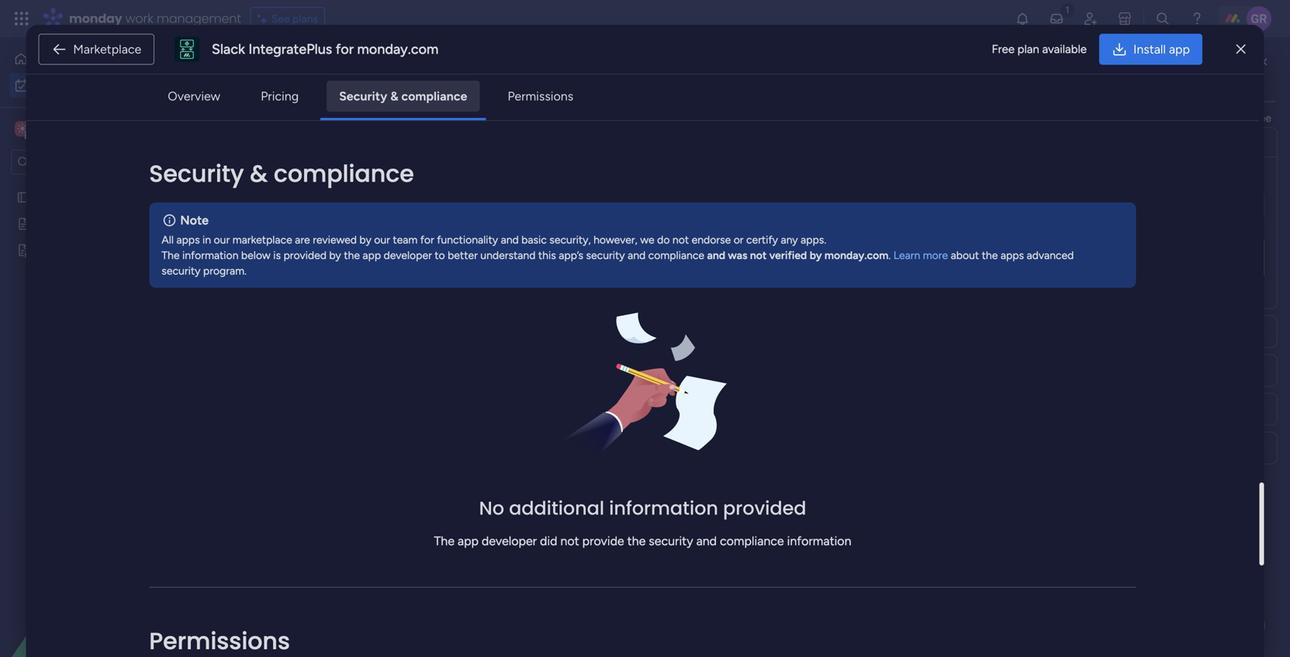 Task type: vqa. For each thing, say whether or not it's contained in the screenshot.
pinned
no



Task type: locate. For each thing, give the bounding box(es) containing it.
1 vertical spatial &
[[250, 157, 268, 190]]

1 horizontal spatial app
[[458, 534, 479, 549]]

2 workspace image from the left
[[17, 120, 28, 137]]

0 horizontal spatial 2
[[320, 251, 326, 265]]

the left boards,
[[1037, 111, 1053, 125]]

work
[[125, 10, 153, 27]]

0 horizontal spatial to
[[435, 249, 445, 262]]

list box
[[0, 181, 198, 473]]

developer
[[384, 249, 432, 262], [482, 534, 537, 549]]

1 vertical spatial security
[[162, 264, 201, 277]]

None text field
[[1006, 192, 1265, 220]]

0 horizontal spatial for
[[336, 41, 354, 57]]

0 horizontal spatial apps
[[176, 233, 200, 246]]

/ down are
[[309, 247, 316, 267]]

1 horizontal spatial developer
[[482, 534, 537, 549]]

for
[[336, 41, 354, 57], [420, 233, 434, 246]]

1 vertical spatial do
[[657, 233, 670, 246]]

workspace image
[[15, 120, 30, 137], [17, 120, 28, 137]]

group
[[692, 247, 722, 260], [692, 443, 722, 456]]

None search field
[[295, 123, 436, 147]]

and inside main content
[[1138, 111, 1156, 125]]

greg robinson image up list
[[1247, 6, 1272, 31]]

to
[[1217, 69, 1228, 83]]

do right we
[[657, 233, 670, 246]]

security down all
[[162, 264, 201, 277]]

people
[[970, 247, 1003, 260]]

0 vertical spatial security
[[339, 89, 388, 104]]

1 vertical spatial app
[[363, 249, 381, 262]]

2 vertical spatial app
[[458, 534, 479, 549]]

1 vertical spatial provided
[[723, 495, 807, 521]]

workspace selection element
[[15, 120, 130, 140]]

items right dates
[[359, 196, 386, 209]]

about the apps advanced security program.
[[162, 249, 1074, 277]]

private board image
[[16, 243, 31, 258]]

monday.com up "project management" link
[[825, 249, 889, 262]]

permissions button
[[495, 81, 586, 112]]

to
[[1242, 111, 1252, 125], [435, 249, 445, 262]]

0 vertical spatial app
[[1170, 42, 1191, 57]]

apps left advanced
[[1001, 249, 1025, 262]]

0 horizontal spatial developer
[[384, 249, 432, 262]]

1 horizontal spatial &
[[391, 89, 399, 104]]

the
[[1037, 111, 1053, 125], [344, 249, 360, 262], [982, 249, 998, 262], [628, 534, 646, 549]]

0 horizontal spatial app
[[363, 249, 381, 262]]

items
[[359, 196, 386, 209], [329, 251, 355, 265]]

apps inside all apps in our marketplace are reviewed by our team for functionality and basic security, however, we do not endorse or certify any apps. the information below is provided by the app developer to better understand this app's security and compliance and was not verified by monday.com . learn more
[[176, 233, 200, 246]]

items inside past dates / 2 items
[[359, 196, 386, 209]]

list
[[1246, 69, 1260, 83]]

provided
[[284, 249, 327, 262], [723, 495, 807, 521]]

2 horizontal spatial app
[[1170, 42, 1191, 57]]

by down reviewed
[[329, 249, 341, 262]]

public board image
[[16, 217, 31, 231]]

0 horizontal spatial /
[[309, 247, 316, 267]]

0 vertical spatial security
[[586, 249, 625, 262]]

1 horizontal spatial apps
[[1001, 249, 1025, 262]]

update feed image
[[1049, 11, 1065, 26]]

like
[[1223, 111, 1239, 125]]

0 horizontal spatial monday.com
[[357, 41, 439, 57]]

1 horizontal spatial the
[[434, 534, 455, 549]]

0 horizontal spatial items
[[329, 251, 355, 265]]

see plans
[[271, 12, 318, 25]]

my work
[[229, 59, 333, 93]]

public board image
[[16, 190, 31, 205]]

2 our from the left
[[374, 233, 390, 246]]

.
[[889, 249, 891, 262]]

1 vertical spatial developer
[[482, 534, 537, 549]]

greg robinson image left greg
[[1019, 246, 1042, 270]]

main content containing past dates /
[[206, 37, 1291, 657]]

app inside "button"
[[1170, 42, 1191, 57]]

1 vertical spatial items
[[329, 251, 355, 265]]

Filter dashboard by text search field
[[295, 123, 436, 147]]

main content
[[206, 37, 1291, 657]]

work
[[271, 59, 333, 93]]

not down certify
[[750, 249, 767, 262]]

notifications image
[[1015, 11, 1031, 26]]

project for project management
[[789, 281, 824, 294]]

0 vertical spatial items
[[359, 196, 386, 209]]

people
[[1158, 111, 1192, 125]]

today
[[262, 247, 305, 267]]

0 horizontal spatial security
[[149, 157, 244, 190]]

1 horizontal spatial items
[[359, 196, 386, 209]]

1 horizontal spatial our
[[374, 233, 390, 246]]

monday marketplace image
[[1118, 11, 1133, 26]]

0 horizontal spatial information
[[182, 249, 239, 262]]

greg robinson image
[[1247, 6, 1272, 31], [1019, 246, 1042, 270]]

management
[[157, 10, 241, 27]]

monday
[[69, 10, 122, 27]]

not
[[673, 233, 689, 246], [750, 249, 767, 262], [561, 534, 580, 549]]

the inside about the apps advanced security program.
[[982, 249, 998, 262]]

2 vertical spatial information
[[787, 534, 852, 549]]

1 vertical spatial group
[[692, 443, 722, 456]]

2 horizontal spatial by
[[810, 249, 822, 262]]

1 horizontal spatial security
[[339, 89, 388, 104]]

1 horizontal spatial monday.com
[[825, 249, 889, 262]]

choose the boards, columns and people you'd like to see
[[997, 111, 1272, 125]]

0 vertical spatial for
[[336, 41, 354, 57]]

0 vertical spatial to
[[1242, 111, 1252, 125]]

information
[[182, 249, 239, 262], [609, 495, 719, 521], [787, 534, 852, 549]]

0 horizontal spatial security
[[162, 264, 201, 277]]

see
[[1255, 111, 1272, 125]]

1 vertical spatial for
[[420, 233, 434, 246]]

0 vertical spatial security & compliance
[[339, 89, 467, 104]]

2 vertical spatial not
[[561, 534, 580, 549]]

compliance
[[402, 89, 467, 104], [274, 157, 414, 190], [649, 249, 705, 262], [720, 534, 784, 549]]

2 group from the top
[[692, 443, 722, 456]]

1 vertical spatial apps
[[1001, 249, 1025, 262]]

1 horizontal spatial do
[[1231, 69, 1244, 83]]

apps
[[176, 233, 200, 246], [1001, 249, 1025, 262]]

by
[[360, 233, 372, 246], [329, 249, 341, 262], [810, 249, 822, 262]]

my
[[229, 59, 265, 93]]

install
[[1134, 42, 1166, 57]]

1 vertical spatial monday.com
[[825, 249, 889, 262]]

robinson
[[1078, 251, 1127, 265]]

free
[[992, 42, 1015, 56]]

1 horizontal spatial security
[[586, 249, 625, 262]]

for inside all apps in our marketplace are reviewed by our team for functionality and basic security, however, we do not endorse or certify any apps. the information below is provided by the app developer to better understand this app's security and compliance and was not verified by monday.com . learn more
[[420, 233, 434, 246]]

security & compliance up past
[[149, 157, 414, 190]]

better
[[448, 249, 478, 262]]

0 horizontal spatial our
[[214, 233, 230, 246]]

today / 2 items
[[262, 247, 355, 267]]

provide
[[583, 534, 625, 549]]

1 vertical spatial the
[[434, 534, 455, 549]]

security up note at the top of the page
[[149, 157, 244, 190]]

0 vertical spatial &
[[391, 89, 399, 104]]

our right in
[[214, 233, 230, 246]]

invite members image
[[1083, 11, 1099, 26]]

boards,
[[1056, 111, 1091, 125]]

0 vertical spatial do
[[1231, 69, 1244, 83]]

and left people
[[1138, 111, 1156, 125]]

security & compliance
[[339, 89, 467, 104], [149, 157, 414, 190]]

marketplace
[[233, 233, 292, 246]]

to do list button
[[1188, 64, 1267, 88]]

home link
[[9, 47, 189, 71]]

monday.com up security & compliance button
[[357, 41, 439, 57]]

security
[[586, 249, 625, 262], [162, 264, 201, 277], [649, 534, 694, 549]]

1 horizontal spatial not
[[673, 233, 689, 246]]

dapulse x slim image
[[1237, 40, 1246, 59]]

pricing
[[261, 89, 299, 104]]

home option
[[9, 47, 189, 71]]

& up filter dashboard by text search field
[[391, 89, 399, 104]]

and down we
[[628, 249, 646, 262]]

0 vertical spatial information
[[182, 249, 239, 262]]

by down apps.
[[810, 249, 822, 262]]

to left better
[[435, 249, 445, 262]]

1 horizontal spatial provided
[[723, 495, 807, 521]]

do right to
[[1231, 69, 1244, 83]]

not left endorse
[[673, 233, 689, 246]]

1 vertical spatial greg robinson image
[[1019, 246, 1042, 270]]

0 vertical spatial 2
[[350, 196, 356, 209]]

2 right dates
[[350, 196, 356, 209]]

1 horizontal spatial /
[[339, 191, 347, 211]]

1 horizontal spatial project
[[789, 281, 824, 294]]

project for project
[[252, 279, 287, 293]]

0 vertical spatial monday.com
[[357, 41, 439, 57]]

learn more link
[[894, 249, 949, 262]]

/
[[339, 191, 347, 211], [309, 247, 316, 267]]

the inside all apps in our marketplace are reviewed by our team for functionality and basic security, however, we do not endorse or certify any apps. the information below is provided by the app developer to better understand this app's security and compliance and was not verified by monday.com . learn more
[[162, 249, 180, 262]]

1 vertical spatial to
[[435, 249, 445, 262]]

our left team
[[374, 233, 390, 246]]

the right provide
[[628, 534, 646, 549]]

0 horizontal spatial the
[[162, 249, 180, 262]]

not right did
[[561, 534, 580, 549]]

0 horizontal spatial provided
[[284, 249, 327, 262]]

monday.com inside all apps in our marketplace are reviewed by our team for functionality and basic security, however, we do not endorse or certify any apps. the information below is provided by the app developer to better understand this app's security and compliance and was not verified by monday.com . learn more
[[825, 249, 889, 262]]

developer down team
[[384, 249, 432, 262]]

project down verified
[[789, 281, 824, 294]]

2 horizontal spatial information
[[787, 534, 852, 549]]

2 horizontal spatial security
[[649, 534, 694, 549]]

2 down reviewed
[[320, 251, 326, 265]]

more
[[923, 249, 949, 262]]

0 horizontal spatial not
[[561, 534, 580, 549]]

security down no additional information provided
[[649, 534, 694, 549]]

option
[[0, 184, 198, 187]]

1 horizontal spatial 2
[[350, 196, 356, 209]]

/ right dates
[[339, 191, 347, 211]]

1 horizontal spatial to
[[1242, 111, 1252, 125]]

1 horizontal spatial greg robinson image
[[1247, 6, 1272, 31]]

by right reviewed
[[360, 233, 372, 246]]

0 horizontal spatial do
[[657, 233, 670, 246]]

0 horizontal spatial project
[[252, 279, 287, 293]]

for right team
[[420, 233, 434, 246]]

apps left in
[[176, 233, 200, 246]]

to right like
[[1242, 111, 1252, 125]]

compliance inside button
[[402, 89, 467, 104]]

1 horizontal spatial for
[[420, 233, 434, 246]]

free plan available
[[992, 42, 1087, 56]]

developer down no
[[482, 534, 537, 549]]

security up filter dashboard by text search field
[[339, 89, 388, 104]]

permissions
[[508, 89, 574, 104]]

0 vertical spatial apps
[[176, 233, 200, 246]]

do inside 'to do list' button
[[1231, 69, 1244, 83]]

the down reviewed
[[344, 249, 360, 262]]

the right the about
[[982, 249, 998, 262]]

& up past
[[250, 157, 268, 190]]

0 vertical spatial group
[[692, 247, 722, 260]]

information inside all apps in our marketplace are reviewed by our team for functionality and basic security, however, we do not endorse or certify any apps. the information below is provided by the app developer to better understand this app's security and compliance and was not verified by monday.com . learn more
[[182, 249, 239, 262]]

project down is
[[252, 279, 287, 293]]

security down however,
[[586, 249, 625, 262]]

past dates / 2 items
[[262, 191, 386, 211]]

security & compliance up filter dashboard by text search field
[[339, 89, 467, 104]]

items down reviewed
[[329, 251, 355, 265]]

verified
[[770, 249, 807, 262]]

search everything image
[[1156, 11, 1171, 26]]

for right integrateplus
[[336, 41, 354, 57]]

1 vertical spatial 2
[[320, 251, 326, 265]]

no
[[479, 495, 504, 521]]

slack
[[212, 41, 245, 57]]

project
[[252, 279, 287, 293], [789, 281, 824, 294]]

1 vertical spatial not
[[750, 249, 767, 262]]

no additional information provided
[[479, 495, 807, 521]]

0 horizontal spatial greg robinson image
[[1019, 246, 1042, 270]]

0 vertical spatial provided
[[284, 249, 327, 262]]

dates
[[296, 191, 336, 211]]

all apps in our marketplace are reviewed by our team for functionality and basic security, however, we do not endorse or certify any apps. the information below is provided by the app developer to better understand this app's security and compliance and was not verified by monday.com . learn more
[[162, 233, 949, 262]]

application logo image
[[174, 37, 199, 62]]

1 horizontal spatial information
[[609, 495, 719, 521]]

the
[[162, 249, 180, 262], [434, 534, 455, 549]]

columns
[[1094, 111, 1135, 125]]

0 vertical spatial developer
[[384, 249, 432, 262]]

plan
[[1018, 42, 1040, 56]]

& inside button
[[391, 89, 399, 104]]

to inside main content
[[1242, 111, 1252, 125]]

0 vertical spatial the
[[162, 249, 180, 262]]



Task type: describe. For each thing, give the bounding box(es) containing it.
security,
[[550, 233, 591, 246]]

was
[[728, 249, 748, 262]]

basic
[[522, 233, 547, 246]]

1 vertical spatial security
[[149, 157, 244, 190]]

select product image
[[14, 11, 29, 26]]

main workspace
[[36, 121, 127, 136]]

any
[[781, 233, 798, 246]]

and down no additional information provided
[[697, 534, 717, 549]]

available
[[1043, 42, 1087, 56]]

greg
[[1049, 251, 1075, 265]]

project management
[[789, 281, 890, 294]]

is
[[273, 249, 281, 262]]

additional
[[509, 495, 605, 521]]

security inside button
[[339, 89, 388, 104]]

security inside all apps in our marketplace are reviewed by our team for functionality and basic security, however, we do not endorse or certify any apps. the information below is provided by the app developer to better understand this app's security and compliance and was not verified by monday.com . learn more
[[586, 249, 625, 262]]

0 vertical spatial not
[[673, 233, 689, 246]]

provided inside all apps in our marketplace are reviewed by our team for functionality and basic security, however, we do not endorse or certify any apps. the information below is provided by the app developer to better understand this app's security and compliance and was not verified by monday.com . learn more
[[284, 249, 327, 262]]

note alert
[[149, 202, 1137, 288]]

1 image
[[1061, 1, 1075, 18]]

do
[[682, 281, 695, 293]]

project management link
[[786, 272, 930, 299]]

certify
[[747, 233, 778, 246]]

or
[[734, 233, 744, 246]]

all
[[162, 233, 174, 246]]

0 horizontal spatial by
[[329, 249, 341, 262]]

this
[[539, 249, 556, 262]]

choose
[[997, 111, 1034, 125]]

app for the app developer did not provide the security and compliance information
[[458, 534, 479, 549]]

help image
[[1190, 11, 1205, 26]]

2 inside past dates / 2 items
[[350, 196, 356, 209]]

install app button
[[1100, 34, 1203, 65]]

marketplace button
[[38, 34, 155, 65]]

we
[[640, 233, 655, 246]]

home
[[34, 52, 64, 66]]

however,
[[594, 233, 638, 246]]

greg robinson link
[[1049, 251, 1127, 265]]

developer inside all apps in our marketplace are reviewed by our team for functionality and basic security, however, we do not endorse or certify any apps. the information below is provided by the app developer to better understand this app's security and compliance and was not verified by monday.com . learn more
[[384, 249, 432, 262]]

overview
[[168, 89, 220, 104]]

advanced
[[1027, 249, 1074, 262]]

1 group from the top
[[692, 247, 722, 260]]

lottie animation image
[[0, 501, 198, 657]]

program.
[[203, 264, 247, 277]]

pricing button
[[248, 81, 311, 112]]

1 vertical spatial security & compliance
[[149, 157, 414, 190]]

1 horizontal spatial by
[[360, 233, 372, 246]]

the app developer did not provide the security and compliance information
[[434, 534, 852, 549]]

app's
[[559, 249, 584, 262]]

learn
[[894, 249, 921, 262]]

in
[[203, 233, 211, 246]]

1 our from the left
[[214, 233, 230, 246]]

and down endorse
[[707, 249, 726, 262]]

8
[[1094, 279, 1100, 292]]

plans
[[293, 12, 318, 25]]

team
[[393, 233, 418, 246]]

mar
[[1074, 279, 1091, 292]]

apps.
[[801, 233, 827, 246]]

the inside main content
[[1037, 111, 1053, 125]]

past
[[262, 191, 292, 211]]

are
[[295, 233, 310, 246]]

about
[[951, 249, 980, 262]]

board
[[844, 247, 873, 260]]

items inside today / 2 items
[[329, 251, 355, 265]]

endorse
[[692, 233, 731, 246]]

apps inside about the apps advanced security program.
[[1001, 249, 1025, 262]]

mar 8
[[1074, 279, 1100, 292]]

marketplace
[[73, 42, 141, 57]]

0 vertical spatial greg robinson image
[[1247, 6, 1272, 31]]

security & compliance inside button
[[339, 89, 467, 104]]

1 vertical spatial information
[[609, 495, 719, 521]]

2 inside today / 2 items
[[320, 251, 326, 265]]

overview button
[[155, 81, 233, 112]]

slack integrateplus for monday.com
[[212, 41, 439, 57]]

do inside all apps in our marketplace are reviewed by our team for functionality and basic security, however, we do not endorse or certify any apps. the information below is provided by the app developer to better understand this app's security and compliance and was not verified by monday.com . learn more
[[657, 233, 670, 246]]

to-do
[[667, 281, 695, 293]]

see plans button
[[250, 7, 325, 30]]

see
[[271, 12, 290, 25]]

to do list
[[1217, 69, 1260, 83]]

reviewed
[[313, 233, 357, 246]]

install app
[[1134, 42, 1191, 57]]

0 vertical spatial /
[[339, 191, 347, 211]]

you'd
[[1194, 111, 1221, 125]]

app inside all apps in our marketplace are reviewed by our team for functionality and basic security, however, we do not endorse or certify any apps. the information below is provided by the app developer to better understand this app's security and compliance and was not verified by monday.com . learn more
[[363, 249, 381, 262]]

2 vertical spatial security
[[649, 534, 694, 549]]

management
[[826, 281, 890, 294]]

workspace
[[66, 121, 127, 136]]

greg robinson
[[1049, 251, 1127, 265]]

0 horizontal spatial &
[[250, 157, 268, 190]]

integrateplus
[[249, 41, 332, 57]]

monday work management
[[69, 10, 241, 27]]

and up understand
[[501, 233, 519, 246]]

to inside all apps in our marketplace are reviewed by our team for functionality and basic security, however, we do not endorse or certify any apps. the information below is provided by the app developer to better understand this app's security and compliance and was not verified by monday.com . learn more
[[435, 249, 445, 262]]

1 workspace image from the left
[[15, 120, 30, 137]]

1 vertical spatial /
[[309, 247, 316, 267]]

functionality
[[437, 233, 498, 246]]

note
[[180, 213, 209, 228]]

below
[[241, 249, 271, 262]]

the inside all apps in our marketplace are reviewed by our team for functionality and basic security, however, we do not endorse or certify any apps. the information below is provided by the app developer to better understand this app's security and compliance and was not verified by monday.com . learn more
[[344, 249, 360, 262]]

2 horizontal spatial not
[[750, 249, 767, 262]]

no additional information provided image
[[558, 313, 728, 473]]

main workspace button
[[11, 116, 151, 142]]

to-
[[667, 281, 682, 293]]

security inside about the apps advanced security program.
[[162, 264, 201, 277]]

app for install app
[[1170, 42, 1191, 57]]

compliance inside all apps in our marketplace are reviewed by our team for functionality and basic security, however, we do not endorse or certify any apps. the information below is provided by the app developer to better understand this app's security and compliance and was not verified by monday.com . learn more
[[649, 249, 705, 262]]

lottie animation element
[[0, 501, 198, 657]]

main
[[36, 121, 63, 136]]



